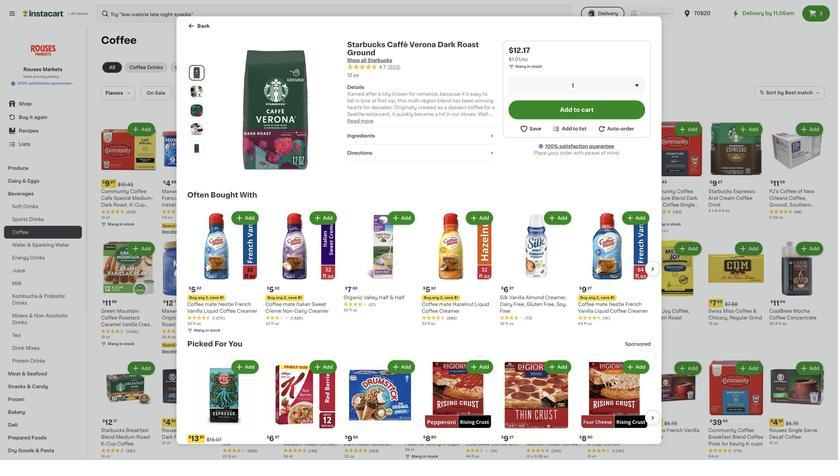 Task type: vqa. For each thing, say whether or not it's contained in the screenshot.


Task type: describe. For each thing, give the bounding box(es) containing it.
mocha inside califia farms peppermint mocha cold brew coffee with almond milk
[[495, 435, 511, 440]]

seattle
[[348, 112, 364, 117]]

x for 12 x 0.38 oz
[[532, 455, 534, 459]]

1 half from the left
[[379, 295, 389, 300]]

buy any 2, save $1 for (1.07k)
[[189, 296, 224, 299]]

0 horizontal spatial $ 6 37
[[267, 435, 280, 442]]

green mountain coffee roasters caramel vanilla cream k-cup pods
[[101, 309, 154, 334]]

cup inside rouses french vanilla k-cup 12 ct
[[654, 435, 664, 440]]

dairy inside silk vanilla almond creamer, dairy free, gluten free, soy free
[[500, 302, 513, 307]]

bought
[[211, 191, 238, 198]]

buy inside buy it again link
[[19, 115, 28, 120]]

coffee inside international delight caramel macchiato iced coffee
[[234, 322, 251, 327]]

54 for $
[[709, 455, 714, 459]]

roast inside community coffee signature blend dark roast coffee single serve cups
[[648, 203, 662, 207]]

a right as
[[445, 105, 447, 110]]

1 horizontal spatial $ 27 83
[[407, 419, 423, 426]]

& inside the swiss miss coffee & chicory, regular grind 13 oz
[[754, 309, 758, 313]]

1 and from the left
[[371, 119, 380, 123]]

blend inside "community coffee breakfast blend coffee pods for keurig k-cups"
[[733, 435, 747, 440]]

save for (1.62k)
[[288, 296, 297, 299]]

1 horizontal spatial 37
[[510, 286, 514, 290]]

32 up creme
[[275, 286, 280, 290]]

espresso inside rouses coffee, ground, espresso blend, single serve cups
[[365, 315, 386, 320]]

cocoa
[[437, 119, 452, 123]]

$ inside $ 9 85
[[345, 435, 348, 439]]

french for 5
[[235, 302, 251, 307]]

single inside community coffee signature blend dark roast coffee single serve cups
[[681, 203, 696, 207]]

mello
[[648, 309, 661, 313]]

13 left soy
[[539, 300, 544, 304]]

starbucks for dark
[[348, 41, 386, 48]]

1 free, from the left
[[514, 302, 526, 307]]

cups inside community coffee signature blend dark roast coffee single serve cups
[[663, 209, 676, 214]]

$13.91 original price: $15.07 element
[[187, 434, 260, 443]]

$ inside the $ 7 30
[[345, 286, 348, 290]]

$11.94 for dark,
[[239, 421, 254, 426]]

cafe
[[101, 196, 112, 201]]

$5.79 for rouses single serve dark roast coffee
[[178, 421, 191, 426]]

community coffee breakfast blend medium roast ground coffee
[[527, 309, 580, 334]]

(48)
[[795, 211, 803, 214]]

(659)
[[248, 449, 258, 453]]

1 horizontal spatial 12 oz
[[405, 216, 414, 220]]

soft drinks
[[12, 204, 38, 209]]

brew inside califia farms peppermint mocha cold brew coffee with almond milk
[[478, 442, 490, 446]]

single inside rouses single serve decaf coffee 12 ct
[[789, 428, 804, 433]]

cold inside califia farms peppermint mocha cold brew coffee with almond milk
[[466, 442, 477, 446]]

$ 5 32 for coffee mate nestle french vanilla liquid coffee creamer
[[189, 286, 202, 293]]

best seller
[[529, 412, 546, 415]]

coolbrew
[[770, 309, 793, 313]]

2 8 from the left
[[582, 435, 587, 442]]

serve inside rouses single serve decaf coffee 12 ct
[[805, 428, 818, 433]]

community coffee breakfast blend medium roast coffee single serve cups for (256)
[[527, 428, 579, 453]]

coffee inside coffee mate italian sweet creme non-dairy creamer
[[266, 302, 282, 307]]

rouses markets link
[[23, 35, 63, 73]]

sports drinks link
[[4, 213, 82, 226]]

$ 9 27 up and
[[711, 180, 723, 187]]

83 for breakfast
[[297, 419, 302, 423]]

goods
[[18, 448, 34, 453]]

foods
[[32, 436, 47, 440]]

bean
[[283, 65, 295, 70]]

ct inside community coffee house blend coffee pods for keurig k-cups 36 ct
[[411, 448, 415, 452]]

whole bean coffee link
[[261, 62, 318, 73]]

medium inside starbucks breakfast blend medium roast k-cup coffee
[[116, 435, 135, 440]]

$ 12 17 for starbucks breakfast blend medium roast k-cup coffee
[[103, 419, 117, 426]]

mate for (985)
[[440, 302, 452, 307]]

dark
[[425, 119, 436, 123]]

0.38
[[535, 455, 543, 459]]

water & sparkling water
[[12, 243, 69, 247]]

save for (1.07k)
[[210, 296, 219, 299]]

breakfast for 19
[[527, 315, 549, 320]]

$1.01/oz
[[509, 57, 528, 61]]

enlarge coffee starbucks caffè verona dark roast ground angle_right (opens in a new tab) image
[[191, 104, 203, 116]]

1 horizontal spatial it
[[363, 125, 366, 130]]

dry goods & pasta link
[[4, 444, 82, 457]]

0 vertical spatial $ 6 37
[[502, 286, 514, 293]]

19 for community coffee café special medium dark roast ground coffee
[[348, 419, 356, 426]]

license
[[416, 132, 432, 137]]

oz inside the swiss miss coffee & chicory, regular grind 13 oz
[[714, 322, 719, 326]]

enlarge coffee starbucks caffè verona dark roast ground angle_left (opens in a new tab) image
[[191, 85, 203, 97]]

coffee mate hazelnut liquid coffee creamer
[[422, 302, 490, 313]]

11 for pj's
[[774, 180, 780, 187]]

4.7 (804)
[[379, 65, 401, 69]]

cups inside pj's coffee of new orleans coffee, ground, southern wedding cake, single serve cups
[[785, 216, 797, 221]]

2 horizontal spatial it
[[392, 112, 395, 117]]

5 for coffee mate nestle french vanilla liquid coffee creamer
[[191, 286, 196, 293]]

$ 9 85
[[345, 435, 358, 442]]

$ inside $ 12 75
[[163, 300, 166, 304]]

56
[[232, 300, 237, 304]]

1 80 from the left
[[432, 435, 437, 439]]

save down (329)
[[185, 343, 194, 347]]

dairy & eggs link
[[4, 175, 82, 187]]

serve inside rouses coffee, ground, espresso blend, single serve cups
[[376, 322, 390, 327]]

$ 9 27 for community coffee cafe special medium- dark roast, k-cup pods
[[103, 180, 115, 187]]

sponsored badge image for community coffee signature blend dark roast coffee single serve cups
[[648, 229, 669, 233]]

25.9 oz
[[223, 216, 236, 220]]

creamer for (1k)
[[628, 309, 649, 313]]

deli
[[8, 423, 18, 428]]

1 $ 8 80 from the left
[[423, 435, 437, 442]]

starbucks espresso and cream coffee drink 4 x 6.5 fl oz
[[709, 189, 756, 213]]

43 inside the $ 39 43
[[723, 419, 728, 423]]

(1.01k)
[[613, 449, 625, 453]]

cup inside green mountain coffee roasters caramel vanilla cream k-cup pods
[[107, 329, 116, 334]]

community coffee cafe special medium- dark roast, k-cup pods
[[101, 189, 154, 214]]

creamer for (1.62k)
[[309, 309, 329, 313]]

1 vertical spatial 43
[[419, 300, 424, 304]]

$ 9 27 for coffee mate nestle french vanilla liquid coffee creamer
[[580, 286, 593, 293]]

coffee inside community coffee single serve cups variety pack
[[434, 309, 451, 313]]

1 horizontal spatial of
[[602, 150, 606, 155]]

product group containing 19
[[344, 360, 400, 460]]

6.5 inside button
[[290, 209, 296, 213]]

maxwell for 12
[[162, 309, 181, 313]]

roast inside starbucks breakfast blend medium roast k-cup coffee
[[137, 435, 150, 440]]

keurig for community coffee house blend coffee pods for keurig k-cups 36 ct
[[426, 442, 441, 446]]

10 for starbucks pike place roast medium roast k-cup coffee
[[588, 455, 592, 459]]

organic
[[344, 295, 363, 300]]

$5.79 for rouses coffee, ground, espresso blend, single serve cups
[[361, 302, 374, 307]]

1 horizontal spatial instant
[[325, 65, 342, 70]]

cups inside community coffee café special® decaf coffee pods for keurig k-cups
[[471, 329, 483, 334]]

x inside starbucks espresso and cream coffee drink 4 x 6.5 fl oz
[[713, 209, 715, 213]]

1 vertical spatial (175)
[[734, 449, 743, 453]]

protein drinks link
[[4, 355, 82, 368]]

$5 for 12
[[195, 343, 200, 347]]

dessert
[[449, 105, 467, 110]]

$9.27 original price: $10.43 element for special
[[101, 179, 157, 188]]

stock inside button
[[367, 209, 378, 213]]

mate for (1k)
[[596, 302, 608, 307]]

enlarge coffee starbucks caffè verona dark roast ground angle_back (opens in a new tab) image
[[191, 123, 203, 135]]

$ 4 61 for rouses french vanilla k-cup
[[650, 419, 662, 426]]

auto-order button
[[598, 124, 635, 133]]

4 left 86
[[166, 180, 171, 187]]

named
[[348, 92, 365, 96]]

coffee pods
[[175, 65, 205, 70]]

rouses single serve decaf coffee 12 ct
[[770, 428, 818, 445]]

many in stock inside button
[[351, 209, 378, 213]]

& left candy
[[27, 384, 31, 389]]

1 vertical spatial 100% satisfaction guarantee
[[546, 144, 615, 148]]

cups inside community coffee single serve cups variety pack
[[436, 315, 448, 320]]

liquid for 9
[[595, 309, 610, 313]]

19 for community coffee breakfast blend medium roast ground coffee
[[531, 300, 539, 307]]

7 for organic valley half & half
[[348, 286, 352, 293]]

0 horizontal spatial 54 ct
[[527, 216, 537, 220]]

$ 7 18
[[589, 300, 601, 307]]

community coffee café special medium dark roast ground coffee
[[344, 428, 395, 453]]

shop inside starbucks caffè verona dark roast ground shop all starbucks
[[348, 58, 360, 62]]

59 for coffee
[[781, 181, 786, 184]]

anything
[[414, 125, 435, 130]]

1 horizontal spatial 36 ct
[[588, 216, 597, 220]]

protein drinks
[[12, 359, 45, 363]]

32 up the
[[197, 286, 202, 290]]

coffee inside the swiss miss coffee & chicory, regular grind 13 oz
[[736, 309, 753, 313]]

11 for green
[[105, 300, 111, 307]]

fl inside coolbrew mocha coffee concentrate 33.8 fl oz
[[779, 322, 782, 326]]

6 for silk
[[504, 286, 509, 293]]

coffee inside starbucks pike place roast medium roast k-cup coffee
[[604, 442, 620, 446]]

a left hit
[[435, 112, 438, 117]]

save down 'mix'
[[185, 224, 194, 228]]

community inside community coffee café special medium dark roast ground coffee
[[344, 428, 372, 433]]

coffee inside starbucks espresso and cream coffee drink 4 x 6.5 fl oz
[[737, 196, 753, 201]]

0 horizontal spatial 36
[[284, 455, 289, 459]]

black for coffee,
[[257, 435, 269, 440]]

43 inside 39 43
[[663, 181, 668, 184]]

many in stock inside item carousel region
[[194, 328, 221, 332]]

roast inside starbucks caffè verona dark roast ground shop all starbucks
[[458, 41, 479, 48]]

buy any 2, save $1 for (985)
[[424, 296, 459, 299]]

5 left 56
[[227, 300, 231, 307]]

1 vertical spatial 37
[[275, 435, 280, 439]]

keurig for community coffee breakfast blend coffee pods for keurig k-cups
[[730, 442, 745, 446]]

community coffee breakfast blend medium roast coffee single serve cups for (148)
[[284, 428, 335, 453]]

buy for (985)
[[424, 296, 432, 299]]

0 horizontal spatial drink
[[12, 346, 25, 351]]

2, for (1.62k)
[[284, 296, 288, 299]]

dry goods & pasta
[[8, 448, 54, 453]]

ground, for rouses coffee, ground, espresso blend, single serve cups
[[344, 315, 363, 320]]

serve inside the "rouses single serve dark roast coffee 12 ct"
[[197, 428, 210, 433]]

k- inside starbucks pike place roast medium roast k-cup coffee
[[588, 442, 593, 446]]

liquid inside coffee mate hazelnut liquid coffee creamer
[[475, 302, 490, 307]]

ground right enlarge coffee starbucks caffè verona dark roast ground hero (opens in a new tab) image
[[218, 65, 236, 70]]

11 left 94
[[774, 300, 780, 307]]

milk link
[[4, 277, 82, 290]]

$9.27 original price: $11.94 element for dark,
[[223, 418, 278, 427]]

$ 9 27 for folgers coffee, ground, dark, black silk
[[224, 419, 237, 426]]

100% inside button
[[17, 82, 27, 85]]

0 horizontal spatial 39
[[652, 180, 662, 187]]

6 for califia
[[470, 419, 475, 426]]

many in stock button
[[344, 121, 400, 215]]

0 vertical spatial (175)
[[552, 211, 561, 214]]

0 vertical spatial dairy
[[8, 179, 21, 183]]

by
[[766, 11, 773, 16]]

0 horizontal spatial 12 oz
[[348, 73, 359, 77]]

balanced
[[348, 119, 369, 123]]

1 horizontal spatial 83
[[418, 419, 423, 423]]

1 horizontal spatial 30
[[657, 300, 662, 304]]

& right valley
[[390, 295, 394, 300]]

drink mixes
[[12, 346, 40, 351]]

1 field
[[509, 76, 646, 95]]

instant inside maxwell house francais cafe-style instant coffee beverage mix
[[162, 203, 178, 207]]

4 up rouses single serve decaf coffee 12 ct
[[774, 419, 779, 426]]

$32, for 4
[[176, 224, 184, 228]]

cup inside starbucks pike place roast medium roast k-cup coffee
[[593, 442, 603, 446]]

product group containing 4 x 6.5 fl oz
[[284, 121, 339, 214]]

48 inside button
[[466, 209, 471, 213]]

buy for (1.62k)
[[268, 296, 275, 299]]

oz inside button
[[475, 209, 480, 213]]

community coffee café special® decaf coffee pods for keurig k-cups
[[466, 309, 520, 334]]

nestlé
[[463, 125, 478, 130]]

rouses for rouses french vanilla k-cup 12 ct
[[648, 428, 666, 433]]

100% inside "folgers coffee, ground, 100% colombian, medium"
[[304, 315, 317, 320]]

2 horizontal spatial 36
[[588, 216, 593, 220]]

pods inside community coffee house blend coffee pods for keurig k-cups 36 ct
[[405, 442, 417, 446]]

30.6 oz
[[162, 335, 176, 339]]

in inside button
[[363, 209, 366, 213]]

view pricing policy link
[[23, 74, 63, 80]]

drinks for energy drinks
[[30, 256, 45, 260]]

sweet for buy any 2, save $1
[[312, 302, 327, 307]]

on
[[147, 91, 154, 95]]

cups for community coffee breakfast blend coffee pods for keurig k-cups
[[752, 442, 764, 446]]

recipes
[[19, 128, 39, 133]]

product group containing 48 fl oz
[[466, 121, 521, 214]]

rouses markets
[[23, 67, 63, 72]]

has
[[453, 98, 461, 103]]

32 for coffee mate hazelnut liquid coffee creamer
[[422, 322, 427, 325]]

house inside community coffee house blend coffee pods for keurig k-cups 36 ct
[[405, 435, 421, 440]]

again
[[34, 115, 47, 120]]

folgers for folgers coffee, ground, dark, black silk
[[223, 428, 240, 433]]

french for 9
[[626, 302, 643, 307]]

non- inside "mixers & non-alcoholic drinks"
[[34, 314, 46, 318]]

2 water from the left
[[55, 243, 69, 247]]

liquid for 5
[[204, 309, 218, 313]]

(37)
[[369, 303, 376, 307]]

10 for starbucks breakfast blend medium roast k-cup coffee
[[101, 455, 105, 459]]

starbucks
[[368, 58, 393, 62]]

signature
[[648, 196, 671, 201]]

& right meat
[[22, 372, 26, 376]]

love
[[361, 98, 371, 103]]

swiss
[[709, 309, 723, 313]]

cup inside starbucks breakfast blend medium roast k-cup coffee
[[107, 442, 116, 446]]

$ inside $ 11 94
[[771, 300, 774, 304]]

10 ct for k-
[[588, 455, 597, 459]]

1 horizontal spatial satisfaction
[[560, 144, 589, 148]]

often
[[187, 191, 209, 198]]

coffee mate nestle french vanilla liquid coffee creamer for 5
[[187, 302, 258, 313]]

& right filters
[[407, 65, 411, 70]]

13 up the 85
[[357, 419, 361, 423]]

11:06am
[[774, 11, 795, 16]]

candy
[[32, 384, 48, 389]]

enlarge coffee starbucks caffè verona dark roast ground nutrition (opens in a new tab) image
[[191, 142, 203, 154]]

coffee starbucks caffè verona dark roast ground hero image
[[212, 46, 339, 174]]

grind
[[750, 315, 763, 320]]

coffee inside community coffee cafe special medium- dark roast, k-cup pods
[[130, 189, 147, 194]]

community coffee signature blend dark roast coffee single serve cups
[[648, 189, 698, 214]]

café for 19
[[344, 435, 356, 440]]

4 up the "rouses single serve dark roast coffee 12 ct"
[[166, 419, 171, 426]]

54 ct for $
[[709, 455, 719, 459]]

& left pasta
[[35, 448, 39, 453]]

2, for (1k)
[[597, 296, 600, 299]]

pj's coffee of new orleans coffee, ground, southern wedding cake, single serve cups
[[770, 189, 821, 221]]

community inside "community coffee breakfast blend coffee pods for keurig k-cups"
[[709, 428, 737, 433]]

2 horizontal spatial 100%
[[546, 144, 559, 148]]

0 vertical spatial place
[[534, 150, 547, 155]]

blend inside starbucks breakfast blend medium roast k-cup coffee
[[101, 435, 115, 440]]

peace
[[585, 150, 600, 155]]

$1 for (1k)
[[611, 296, 615, 299]]

sweet for 7
[[621, 309, 635, 313]]

coffee inside starbucks breakfast blend medium roast k-cup coffee
[[118, 442, 134, 446]]

$12.17 $1.01/oz
[[509, 47, 531, 61]]

dark inside community coffee signature blend dark roast coffee single serve cups
[[687, 196, 698, 201]]

cream inside starbucks espresso and cream coffee drink 4 x 6.5 fl oz
[[720, 196, 736, 201]]

coffee inside green mountain coffee roasters caramel vanilla cream k-cup pods
[[101, 315, 118, 320]]

k- inside rouses french vanilla k-cup 12 ct
[[648, 435, 654, 440]]

produce
[[8, 166, 29, 171]]

many inside button
[[351, 209, 362, 213]]

our
[[452, 112, 460, 117]]

1 horizontal spatial 39
[[713, 419, 723, 426]]

$ 27 83 for community coffee café special® decaf coffee pods for keurig k-cups
[[467, 300, 484, 307]]

maxwell house the original roast medium roast ground coffee
[[162, 309, 216, 327]]

save for (1k)
[[601, 296, 610, 299]]

dairy inside coffee mate italian sweet creme non-dairy creamer
[[295, 309, 307, 313]]

$ inside $ 7 53
[[711, 300, 713, 304]]

1 vertical spatial 36 ct
[[284, 455, 293, 459]]

tea link
[[4, 329, 82, 342]]

back
[[198, 23, 210, 28]]

perfectly
[[380, 125, 402, 130]]

coffee inside stōk not too sweet black cold brew coffee
[[588, 322, 604, 327]]

starbucks for roast
[[588, 428, 611, 433]]

starbucks for medium
[[101, 428, 125, 433]]

coffee filters & accessories link
[[368, 62, 446, 73]]

0 horizontal spatial order
[[560, 150, 573, 155]]

12 x 0.38 oz
[[527, 455, 549, 459]]

$ inside $ 13 91
[[189, 435, 191, 439]]

francais
[[162, 196, 182, 201]]

starbucks inside named after a city known for romance, because it's easy to fall in love at first sip, this multi-region blend has been winning hearts for decades. originally created as a dessert coffee for a seattle restaurant, it quickly became a hit in our stores. well- balanced and rich with flavors of dark cocoa and caramelized sugar, it pairs perfectly with anything chocolate. nestlé uses starbucks trademarks under license
[[348, 132, 371, 137]]

2, for (1.07k)
[[206, 296, 209, 299]]

add inside button
[[563, 126, 572, 131]]



Task type: locate. For each thing, give the bounding box(es) containing it.
$ 9 27 up '$ 7 18'
[[580, 286, 593, 293]]

100% satisfaction guarantee inside button
[[17, 82, 71, 85]]

nestle for 5
[[218, 302, 234, 307]]

coffee inside pj's coffee of new orleans coffee, ground, southern wedding cake, single serve cups
[[781, 189, 797, 194]]

32 fl oz
[[344, 308, 357, 312], [187, 322, 201, 325], [266, 322, 279, 325], [422, 322, 436, 325], [500, 322, 514, 325]]

0 horizontal spatial 17
[[113, 419, 117, 423]]

buy any 2, save $1 for (1.62k)
[[268, 296, 302, 299]]

$ 9 27 for community coffee breakfast blend medium roast coffee single serve cups
[[528, 419, 541, 426]]

liquid up '(1.07k)'
[[204, 309, 218, 313]]

2 $ 8 80 from the left
[[580, 435, 593, 442]]

0 vertical spatial 36
[[588, 216, 593, 220]]

0 vertical spatial $11.94
[[300, 302, 315, 307]]

liquid up special®
[[475, 302, 490, 307]]

buy any 2, save $1 up 18
[[581, 296, 615, 299]]

1 vertical spatial special
[[357, 435, 374, 440]]

sponsored badge image
[[527, 221, 547, 225], [648, 229, 669, 233], [588, 229, 608, 233]]

café for 27
[[466, 315, 477, 320]]

stock inside item carousel region
[[210, 328, 221, 332]]

all for all stores
[[71, 12, 76, 16]]

2 and from the left
[[453, 119, 462, 123]]

1 48 from the top
[[466, 209, 471, 213]]

mocha up concentrate
[[794, 309, 810, 313]]

house for 4
[[182, 189, 198, 194]]

café inside community coffee café special® decaf coffee pods for keurig k-cups
[[466, 315, 477, 320]]

2 see from the top
[[162, 350, 169, 353]]

1 vertical spatial drink
[[12, 346, 25, 351]]

almond inside silk vanilla almond creamer, dairy free, gluten free, soy free
[[526, 295, 544, 300]]

sponsored badge image for 36 ct
[[588, 229, 608, 233]]

buy for (1.07k)
[[189, 296, 197, 299]]

to inside button
[[574, 126, 579, 131]]

to for add to list
[[574, 126, 579, 131]]

32 for coffee mate italian sweet creme non-dairy creamer
[[266, 322, 270, 325]]

2 2, from the left
[[284, 296, 288, 299]]

1 horizontal spatial special
[[357, 435, 374, 440]]

product group containing 13
[[187, 359, 260, 460]]

2 eligible from the top
[[170, 350, 184, 353]]

coffee, up southern
[[790, 196, 807, 201]]

0 horizontal spatial decaf
[[500, 315, 514, 320]]

2 48 fl oz from the top
[[466, 455, 480, 459]]

black down stōk
[[588, 315, 601, 320]]

$ 27 83 for community coffee breakfast blend medium roast coffee single serve cups
[[285, 419, 302, 426]]

1 horizontal spatial cold
[[602, 315, 613, 320]]

1 vertical spatial $11.94
[[239, 421, 254, 426]]

2 80 from the left
[[588, 435, 593, 439]]

$10.43 for special
[[118, 183, 133, 187]]

1 nestle from the left
[[218, 302, 234, 307]]

80
[[432, 435, 437, 439], [588, 435, 593, 439]]

61 down organic
[[354, 300, 358, 304]]

0 horizontal spatial 54
[[527, 216, 532, 220]]

eligible down 30.6 oz
[[170, 350, 184, 353]]

of left mind.
[[602, 150, 606, 155]]

0 horizontal spatial 83
[[297, 419, 302, 423]]

$1 for (1.62k)
[[298, 296, 302, 299]]

1 items from the top
[[185, 230, 196, 234]]

pods inside community coffee cafe special medium- dark roast, k-cup pods
[[101, 209, 113, 214]]

59 for mountain
[[112, 300, 117, 304]]

any up '$ 7 18'
[[589, 296, 596, 299]]

0 horizontal spatial milk
[[12, 281, 22, 286]]

special for roast,
[[114, 196, 131, 201]]

variety
[[405, 322, 422, 327]]

2 12 ct from the top
[[101, 335, 110, 339]]

0 vertical spatial items
[[185, 230, 196, 234]]

ct
[[106, 216, 110, 220], [533, 216, 537, 220], [654, 216, 658, 220], [593, 216, 597, 220], [106, 335, 110, 339], [167, 441, 171, 445], [653, 441, 657, 445], [775, 441, 779, 445], [411, 448, 415, 452], [106, 455, 110, 459], [289, 455, 293, 459], [715, 455, 719, 459], [593, 455, 597, 459]]

starbucks inside starbucks caffè verona dark roast ground shop all starbucks
[[348, 41, 386, 48]]

1 vertical spatial instant
[[162, 203, 178, 207]]

coffee,
[[242, 189, 259, 194], [790, 196, 807, 201], [302, 309, 320, 313], [363, 309, 381, 313], [673, 309, 690, 313], [242, 428, 259, 433]]

$ 9 27 right peppermint at the right of page
[[502, 435, 514, 442]]

creamer for (1.07k)
[[237, 309, 258, 313]]

items for 12
[[185, 350, 196, 353]]

snacks & candy
[[8, 384, 48, 389]]

been
[[462, 98, 474, 103]]

1 $ 5 32 from the left
[[189, 286, 202, 293]]

5 for coffee mate italian sweet creme non-dairy creamer
[[270, 286, 274, 293]]

house for 12
[[182, 309, 198, 313]]

1 2, from the left
[[206, 296, 209, 299]]

ct inside rouses single serve decaf coffee 12 ct
[[775, 441, 779, 445]]

61 for rouses single serve dark roast coffee
[[171, 419, 176, 423]]

1 vertical spatial 48
[[466, 455, 471, 459]]

it left again
[[30, 115, 33, 120]]

spend $32, save $5 see eligible items
[[162, 224, 200, 234], [162, 343, 200, 353]]

$ 6 37 up free
[[502, 286, 514, 293]]

0 horizontal spatial water
[[12, 243, 26, 247]]

instacart logo image
[[23, 9, 63, 18]]

1 vertical spatial espresso
[[365, 315, 386, 320]]

None search field
[[96, 4, 573, 23]]

order inside 'button'
[[622, 126, 635, 131]]

medium inside starbucks pike place roast medium roast k-cup coffee
[[603, 435, 622, 440]]

2 $ 5 32 from the left
[[267, 286, 280, 293]]

1 $32, from the top
[[176, 224, 184, 228]]

4.7
[[379, 65, 386, 69]]

any for (1.07k)
[[198, 296, 205, 299]]

1 6.5 from the left
[[290, 209, 296, 213]]

fl inside 4 x 6.5 fl oz button
[[297, 209, 300, 213]]

drinks up sports drinks
[[23, 204, 38, 209]]

ground
[[348, 49, 376, 56], [218, 65, 236, 70], [177, 322, 195, 327], [562, 322, 580, 327], [372, 442, 389, 446]]

3 creamer from the left
[[440, 309, 460, 313]]

add
[[561, 107, 573, 112], [563, 126, 572, 131], [141, 127, 151, 132], [202, 127, 212, 132], [263, 127, 273, 132], [385, 127, 394, 132], [445, 127, 455, 132], [567, 127, 577, 132], [628, 127, 638, 132], [689, 127, 698, 132], [749, 127, 759, 132], [810, 127, 820, 132], [245, 215, 255, 220], [323, 215, 333, 220], [401, 215, 411, 220], [480, 215, 490, 220], [558, 215, 568, 220], [636, 215, 646, 220], [141, 247, 151, 251], [202, 247, 212, 251], [324, 247, 334, 251], [385, 247, 394, 251], [445, 247, 455, 251], [628, 247, 638, 251], [689, 247, 698, 251], [749, 247, 759, 251], [810, 247, 820, 251], [245, 365, 255, 369], [323, 365, 333, 369], [401, 365, 411, 369], [480, 365, 490, 369], [558, 365, 568, 369], [636, 365, 646, 369], [141, 366, 151, 371], [202, 366, 212, 371], [263, 366, 273, 371], [324, 366, 334, 371], [385, 366, 394, 371], [445, 366, 455, 371], [506, 366, 516, 371], [567, 366, 577, 371], [628, 366, 638, 371], [689, 366, 698, 371], [749, 366, 759, 371], [810, 366, 820, 371]]

rouses inside the "rouses single serve dark roast coffee 12 ct"
[[162, 428, 180, 433]]

dark left and
[[687, 196, 698, 201]]

ground, for folgers coffee, ground, medium, classic roast
[[223, 196, 242, 201]]

0 vertical spatial drink
[[709, 203, 722, 207]]

2 $32, from the top
[[176, 343, 184, 347]]

medium,
[[243, 196, 264, 201]]

buy up creme
[[268, 296, 275, 299]]

drink inside starbucks espresso and cream coffee drink 4 x 6.5 fl oz
[[709, 203, 722, 207]]

(381)
[[126, 449, 135, 453]]

4 2, from the left
[[597, 296, 600, 299]]

mate up (985)
[[440, 302, 452, 307]]

2 free, from the left
[[544, 302, 556, 307]]

0 vertical spatial 30
[[353, 286, 358, 290]]

of left 'new'
[[798, 189, 803, 194]]

2 buy any 2, save $1 from the left
[[268, 296, 302, 299]]

1 vertical spatial $ 11 59
[[103, 300, 117, 307]]

48 fl oz inside button
[[466, 209, 480, 213]]

ground, up blend,
[[344, 315, 363, 320]]

4
[[166, 180, 171, 187], [284, 209, 286, 213], [709, 209, 712, 213], [348, 300, 353, 307], [166, 419, 171, 426], [652, 419, 657, 426], [774, 419, 779, 426]]

0 vertical spatial house
[[182, 189, 198, 194]]

2 horizontal spatial french
[[667, 428, 684, 433]]

cold down peppermint at the right of page
[[466, 442, 477, 446]]

delivery for delivery
[[599, 11, 619, 16]]

instant coffee link
[[320, 62, 365, 73]]

2 any from the left
[[276, 296, 283, 299]]

chocolate.
[[436, 125, 461, 130]]

roast inside community coffee breakfast blend medium roast ground coffee
[[547, 322, 561, 327]]

2, up coffee mate italian sweet creme non-dairy creamer
[[284, 296, 288, 299]]

coffee filters & accessories
[[372, 65, 442, 70]]

10 ct down starbucks breakfast blend medium roast k-cup coffee
[[101, 455, 110, 459]]

1 horizontal spatial $ 12 17
[[589, 419, 604, 426]]

coffee, down italian
[[302, 309, 320, 313]]

& up 'energy drinks'
[[27, 243, 31, 247]]

1 creamer from the left
[[237, 309, 258, 313]]

17 for pike
[[600, 419, 604, 423]]

1 horizontal spatial water
[[55, 243, 69, 247]]

maxwell
[[162, 189, 181, 194], [162, 309, 181, 313]]

1 vertical spatial dairy
[[500, 302, 513, 307]]

54 for 39
[[648, 216, 653, 220]]

1 horizontal spatial cups
[[471, 329, 483, 334]]

$ 4 61 down the $ 7 30
[[346, 300, 358, 307]]

1 spend $32, save $5 see eligible items from the top
[[162, 224, 200, 234]]

$1 up international
[[220, 296, 224, 299]]

$ inside the $ 39 43
[[711, 419, 713, 423]]

a
[[378, 92, 381, 96], [445, 105, 447, 110], [492, 105, 495, 110], [435, 112, 438, 117]]

drinks inside protein drinks link
[[30, 359, 45, 363]]

1 horizontal spatial black
[[588, 315, 601, 320]]

you
[[229, 340, 243, 347]]

1 horizontal spatial guarantee
[[590, 144, 615, 148]]

coffee, down (37)
[[363, 309, 381, 313]]

$4.61 original price: $5.79 element
[[344, 299, 400, 308], [162, 418, 217, 427], [648, 418, 704, 427], [770, 418, 825, 427]]

see down 7.6
[[162, 230, 169, 234]]

creamer inside coffee mate hazelnut liquid coffee creamer
[[440, 309, 460, 313]]

ground up (329)
[[177, 322, 195, 327]]

1 community coffee breakfast blend medium roast coffee single serve cups from the left
[[284, 428, 335, 453]]

1 vertical spatial item carousel region
[[178, 356, 661, 460]]

coffee, for folgers coffee, ground, medium, classic roast
[[242, 189, 259, 194]]

12 ct
[[101, 216, 110, 220], [101, 335, 110, 339]]

roast inside mello joy coffee, medium roast
[[669, 315, 683, 320]]

1 horizontal spatial 6.5
[[716, 209, 722, 213]]

1 see from the top
[[162, 230, 169, 234]]

spend $32, save $5 see eligible items down 30.6 oz
[[162, 343, 200, 353]]

61 for rouses coffee, ground, espresso blend, single serve cups
[[354, 300, 358, 304]]

cups inside "community coffee breakfast blend coffee pods for keurig k-cups"
[[752, 442, 764, 446]]

single inside community coffee single serve cups variety pack
[[405, 315, 420, 320]]

0 horizontal spatial sweet
[[312, 302, 327, 307]]

mate inside coffee mate italian sweet creme non-dairy creamer
[[283, 302, 295, 307]]

1 horizontal spatial all
[[109, 65, 115, 70]]

cup
[[135, 203, 145, 207], [107, 329, 116, 334], [654, 435, 664, 440], [107, 442, 116, 446], [593, 442, 603, 446]]

regular
[[730, 315, 749, 320]]

it
[[392, 112, 395, 117], [30, 115, 33, 120], [363, 125, 366, 130]]

drinks for coffee drinks
[[147, 65, 163, 70]]

sweet inside stōk not too sweet black cold brew coffee
[[621, 309, 635, 313]]

$32, for 12
[[176, 343, 184, 347]]

to inside button
[[574, 107, 580, 112]]

buy for (1k)
[[581, 296, 588, 299]]

delivery by 11:06am link
[[732, 9, 795, 18]]

read
[[348, 119, 360, 123]]

1 maxwell from the top
[[162, 189, 181, 194]]

$ 4 61 up rouses french vanilla k-cup 12 ct
[[650, 419, 662, 426]]

0 horizontal spatial brew
[[478, 442, 490, 446]]

a down winning
[[492, 105, 495, 110]]

coffee inside rouses single serve decaf coffee 12 ct
[[786, 435, 802, 440]]

$ 19 13
[[528, 300, 544, 307], [346, 419, 361, 426]]

1 vertical spatial $ 6 37
[[267, 435, 280, 442]]

3 $ 5 32 from the left
[[423, 286, 436, 293]]

2 creamer from the left
[[309, 309, 329, 313]]

95
[[475, 419, 480, 423]]

southern
[[790, 203, 812, 207]]

$4.61 original price: $5.79 element for rouses french vanilla k-cup
[[648, 418, 704, 427]]

$4.61 original price: $5.79 element up rouses coffee, ground, espresso blend, single serve cups
[[344, 299, 400, 308]]

32 fl oz down free
[[500, 322, 514, 325]]

save up coffee mate hazelnut liquid coffee creamer in the bottom right of the page
[[445, 296, 454, 299]]

coffee, for rouses coffee, ground, espresso blend, single serve cups
[[363, 309, 381, 313]]

lists link
[[4, 138, 82, 151]]

3 any from the left
[[433, 296, 440, 299]]

drinks inside 'soft drinks' link
[[23, 204, 38, 209]]

instant
[[325, 65, 342, 70], [162, 203, 178, 207]]

with
[[240, 191, 257, 198]]

serve inside community coffee signature blend dark roast coffee single serve cups
[[648, 209, 662, 214]]

water right sparkling
[[55, 243, 69, 247]]

mocha down farms
[[495, 435, 511, 440]]

2 48 from the top
[[466, 455, 471, 459]]

folgers coffee, ground, medium, classic roast
[[223, 189, 264, 207]]

x for 4 x 6.5 fl oz
[[287, 209, 289, 213]]

1 $5 from the top
[[195, 224, 200, 228]]

drinks for sports drinks
[[29, 217, 44, 222]]

it left "quickly"
[[392, 112, 395, 117]]

39 up "community coffee breakfast blend coffee pods for keurig k-cups"
[[713, 419, 723, 426]]

ground, inside folgers coffee, ground, medium, classic roast
[[223, 196, 242, 201]]

non- inside coffee mate italian sweet creme non-dairy creamer
[[283, 309, 295, 313]]

coffee mate nestle french vanilla liquid coffee creamer up (1k)
[[579, 302, 649, 313]]

any for (1.62k)
[[276, 296, 283, 299]]

32 for silk vanilla almond creamer, dairy free, gluten free, soy free
[[500, 322, 505, 325]]

keurig inside community coffee café special® decaf coffee pods for keurig k-cups
[[505, 322, 520, 327]]

4 creamer from the left
[[628, 309, 649, 313]]

(1.62k)
[[291, 316, 304, 320]]

3 buy any 2, save $1 from the left
[[424, 296, 459, 299]]

pods inside community coffee café special® decaf coffee pods for keurig k-cups
[[484, 322, 496, 327]]

oz inside starbucks espresso and cream coffee drink 4 x 6.5 fl oz
[[726, 209, 731, 213]]

juice
[[12, 268, 25, 273]]

39 up signature
[[652, 180, 662, 187]]

19 up the 85
[[348, 419, 356, 426]]

fl inside starbucks espresso and cream coffee drink 4 x 6.5 fl oz
[[723, 209, 725, 213]]

37
[[510, 286, 514, 290], [275, 435, 280, 439]]

drinks for protein drinks
[[30, 359, 45, 363]]

0 horizontal spatial 37
[[275, 435, 280, 439]]

sweet inside coffee mate italian sweet creme non-dairy creamer
[[312, 302, 327, 307]]

rouses inside rouses single serve decaf coffee 12 ct
[[770, 428, 788, 433]]

rouses markets logo image
[[28, 35, 58, 65]]

creamer
[[237, 309, 258, 313], [309, 309, 329, 313], [440, 309, 460, 313], [628, 309, 649, 313]]

0 horizontal spatial satisfaction
[[28, 82, 51, 85]]

$9.27 original price: $11.94 element
[[284, 299, 339, 308], [223, 418, 278, 427]]

2 coffee mate nestle french vanilla liquid coffee creamer from the left
[[579, 302, 649, 313]]

100% down view
[[17, 82, 27, 85]]

10 ct
[[101, 455, 110, 459], [588, 455, 597, 459]]

1 horizontal spatial 19
[[531, 300, 539, 307]]

59 up orleans
[[781, 181, 786, 184]]

2 $1 from the left
[[298, 296, 302, 299]]

many inside item carousel region
[[194, 328, 205, 332]]

rouses for rouses markets
[[23, 67, 42, 72]]

11 up green in the bottom left of the page
[[105, 300, 111, 307]]

1 vertical spatial see
[[162, 350, 169, 353]]

save up not
[[601, 296, 610, 299]]

rouses for rouses coffee, ground, espresso blend, single serve cups
[[344, 309, 362, 313]]

mate up not
[[596, 302, 608, 307]]

dark down the 85
[[344, 442, 355, 446]]

0 horizontal spatial nestle
[[218, 302, 234, 307]]

$15.07
[[207, 437, 222, 442]]

0 horizontal spatial french
[[235, 302, 251, 307]]

international delight caramel macchiato iced coffee
[[223, 309, 271, 327]]

ingredients button
[[348, 132, 495, 139]]

service type group
[[582, 7, 676, 20]]

2 items from the top
[[185, 350, 196, 353]]

$5 for 4
[[195, 224, 200, 228]]

$ 6 37
[[502, 286, 514, 293], [267, 435, 280, 442]]

4 $1 from the left
[[611, 296, 615, 299]]

buy any 2, save $1 up coffee mate italian sweet creme non-dairy creamer
[[268, 296, 302, 299]]

$9.27 original price: $10.43 element for blend
[[527, 418, 582, 427]]

2 horizontal spatial 54 ct
[[709, 455, 719, 459]]

it inside buy it again link
[[30, 115, 33, 120]]

to up winning
[[483, 92, 488, 96]]

cream up (1.93k)
[[139, 322, 154, 327]]

6 up free
[[504, 286, 509, 293]]

32 for coffee mate nestle french vanilla liquid coffee creamer
[[187, 322, 192, 325]]

$10.43 for blend
[[543, 421, 559, 426]]

0 horizontal spatial $9.27 original price: $11.94 element
[[223, 418, 278, 427]]

32 fl oz for coffee mate hazelnut liquid coffee creamer
[[422, 322, 436, 325]]

$ 9 27 up $13.91 original price: $15.07 element
[[224, 419, 237, 426]]

delivery for delivery by 11:06am
[[743, 11, 765, 16]]

$9.27 original price: $10.43 element down seller
[[527, 418, 582, 427]]

free, left gluten
[[514, 302, 526, 307]]

$1 for (985)
[[455, 296, 459, 299]]

0 vertical spatial sweet
[[312, 302, 327, 307]]

0 horizontal spatial espresso
[[365, 315, 386, 320]]

creamer right too
[[628, 309, 649, 313]]

buy any 2, save $1 up coffee mate hazelnut liquid coffee creamer in the bottom right of the page
[[424, 296, 459, 299]]

keurig inside "community coffee breakfast blend coffee pods for keurig k-cups"
[[730, 442, 745, 446]]

1 horizontal spatial silk
[[500, 295, 509, 300]]

3
[[820, 11, 824, 16]]

medium inside "folgers coffee, ground, 100% colombian, medium"
[[312, 322, 331, 327]]

1 horizontal spatial dairy
[[295, 309, 307, 313]]

5 up community coffee single serve cups variety pack
[[426, 286, 431, 293]]

ground inside starbucks caffè verona dark roast ground shop all starbucks
[[348, 49, 376, 56]]

$4.61 original price: $5.79 element up rouses single serve decaf coffee 12 ct
[[770, 418, 825, 427]]

item carousel region containing 13
[[178, 356, 661, 460]]

32 fl oz for silk vanilla almond creamer, dairy free, gluten free, soy free
[[500, 322, 514, 325]]

$ 5 32 for coffee mate hazelnut liquid coffee creamer
[[423, 286, 436, 293]]

17 for breakfast
[[113, 419, 117, 423]]

special for roast
[[357, 435, 374, 440]]

mocha inside coolbrew mocha coffee concentrate 33.8 fl oz
[[794, 309, 810, 313]]

$ 19 13 for community coffee breakfast blend medium roast ground coffee
[[528, 300, 544, 307]]

1 horizontal spatial free,
[[544, 302, 556, 307]]

best
[[529, 412, 536, 415]]

rich
[[381, 119, 390, 123]]

item carousel region
[[187, 207, 661, 337], [178, 356, 661, 460]]

mixes
[[26, 346, 40, 351]]

0 vertical spatial to
[[483, 92, 488, 96]]

to for add to cart
[[574, 107, 580, 112]]

0 vertical spatial folgers
[[223, 189, 240, 194]]

1 horizontal spatial $ 5 32
[[267, 286, 280, 293]]

hazelnut
[[453, 302, 474, 307]]

$9.27 original price: $11.94 element up "folgers coffee, ground, 100% colombian, medium"
[[284, 299, 339, 308]]

4 up rouses french vanilla k-cup 12 ct
[[652, 419, 657, 426]]

$7.88
[[726, 302, 738, 307]]

rouses
[[23, 67, 42, 72], [344, 309, 362, 313], [162, 428, 180, 433], [648, 428, 666, 433], [770, 428, 788, 433]]

1 horizontal spatial x
[[532, 455, 534, 459]]

sports drinks
[[12, 217, 44, 222]]

oz inside coolbrew mocha coffee concentrate 33.8 fl oz
[[783, 322, 787, 326]]

1 horizontal spatial 80
[[588, 435, 593, 439]]

& left eggs
[[22, 179, 26, 183]]

75
[[174, 300, 179, 304]]

1 vertical spatial items
[[185, 350, 196, 353]]

0 horizontal spatial 100% satisfaction guarantee
[[17, 82, 71, 85]]

first
[[378, 98, 387, 103]]

a left city in the top left of the page
[[378, 92, 381, 96]]

(226)
[[126, 211, 136, 214]]

32 fl oz for coffee mate italian sweet creme non-dairy creamer
[[266, 322, 279, 325]]

spend down 7.6 oz
[[163, 224, 175, 228]]

2 vertical spatial of
[[798, 189, 803, 194]]

43 up "community coffee breakfast blend coffee pods for keurig k-cups"
[[723, 419, 728, 423]]

starbucks inside starbucks espresso and cream coffee drink 4 x 6.5 fl oz
[[709, 189, 733, 194]]

$11.94 for 100%
[[300, 302, 315, 307]]

1 48 fl oz from the top
[[466, 209, 480, 213]]

2 maxwell from the top
[[162, 309, 181, 313]]

$7.53 original price: $7.88 element
[[709, 299, 765, 308]]

to
[[483, 92, 488, 96], [574, 107, 580, 112], [574, 126, 579, 131]]

silk inside silk vanilla almond creamer, dairy free, gluten free, soy free
[[500, 295, 509, 300]]

k- inside starbucks breakfast blend medium roast k-cup coffee
[[101, 442, 107, 446]]

1 spend from the top
[[163, 224, 175, 228]]

medium inside mello joy coffee, medium roast
[[648, 315, 668, 320]]

brew
[[614, 315, 626, 320], [478, 442, 490, 446]]

item carousel region containing 5
[[187, 207, 661, 337]]

12 inside the "rouses single serve dark roast coffee 12 ct"
[[162, 441, 166, 445]]

1 horizontal spatial decaf
[[770, 435, 784, 440]]

1 horizontal spatial caramel
[[223, 315, 243, 320]]

k- inside green mountain coffee roasters caramel vanilla cream k-cup pods
[[101, 329, 107, 334]]

brew inside stōk not too sweet black cold brew coffee
[[614, 315, 626, 320]]

eligible down 7.6 oz
[[170, 230, 184, 234]]

3 2, from the left
[[441, 296, 444, 299]]

43 up signature
[[663, 181, 668, 184]]

1 buy any 2, save $1 from the left
[[189, 296, 224, 299]]

4 down and
[[709, 209, 712, 213]]

of inside pj's coffee of new orleans coffee, ground, southern wedding cake, single serve cups
[[798, 189, 803, 194]]

café inside community coffee café special medium dark roast ground coffee
[[344, 435, 356, 440]]

1 8 from the left
[[426, 435, 431, 442]]

1 $1 from the left
[[220, 296, 224, 299]]

12 ct for community coffee cafe special medium- dark roast, k-cup pods
[[101, 216, 110, 220]]

place left your
[[534, 150, 547, 155]]

100% satisfaction guarantee
[[17, 82, 71, 85], [546, 144, 615, 148]]

espresso inside starbucks espresso and cream coffee drink 4 x 6.5 fl oz
[[734, 189, 756, 194]]

1 vertical spatial caramel
[[101, 322, 121, 327]]

32 for community coffee café special medium dark roast ground coffee
[[344, 455, 349, 459]]

pods inside "community coffee breakfast blend coffee pods for keurig k-cups"
[[709, 442, 721, 446]]

2 horizontal spatial dairy
[[500, 302, 513, 307]]

k- inside community coffee house blend coffee pods for keurig k-cups 36 ct
[[443, 442, 448, 446]]

starbucks inside starbucks breakfast blend medium roast k-cup coffee
[[101, 428, 125, 433]]

4 down the $ 7 30
[[348, 300, 353, 307]]

drinks up coffee link
[[29, 217, 44, 222]]

2 6.5 from the left
[[716, 209, 722, 213]]

0 horizontal spatial 7
[[348, 286, 352, 293]]

ct inside the "rouses single serve dark roast coffee 12 ct"
[[167, 441, 171, 445]]

buy up community coffee single serve cups variety pack
[[424, 296, 432, 299]]

add to list
[[563, 126, 587, 131]]

0 horizontal spatial free,
[[514, 302, 526, 307]]

named after a city known for romance, because it's easy to fall in love at first sip, this multi-region blend has been winning hearts for decades. originally created as a dessert coffee for a seattle restaurant, it quickly became a hit in our stores. well- balanced and rich with flavors of dark cocoa and caramelized sugar, it pairs perfectly with anything chocolate. nestlé uses starbucks trademarks under license
[[348, 92, 495, 137]]

0 horizontal spatial all
[[71, 12, 76, 16]]

items
[[185, 230, 196, 234], [185, 350, 196, 353]]

drinks inside "mixers & non-alcoholic drinks"
[[12, 320, 27, 325]]

94
[[781, 300, 786, 304]]

k- inside community coffee café special® decaf coffee pods for keurig k-cups
[[466, 329, 471, 334]]

2 horizontal spatial x
[[713, 209, 715, 213]]

2 nestle from the left
[[609, 302, 625, 307]]

1 eligible from the top
[[170, 230, 184, 234]]

1 horizontal spatial sweet
[[621, 309, 635, 313]]

27
[[111, 181, 115, 184], [719, 181, 723, 184], [588, 286, 593, 290], [470, 300, 479, 307], [293, 300, 298, 304], [287, 419, 296, 426], [409, 419, 418, 426], [536, 419, 541, 423], [232, 419, 237, 423], [510, 435, 514, 439]]

$5
[[195, 224, 200, 228], [195, 343, 200, 347]]

folgers inside the folgers coffee, ground, dark, black silk
[[223, 428, 240, 433]]

0 horizontal spatial $ 19 13
[[346, 419, 361, 426]]

region
[[422, 98, 437, 103]]

0 horizontal spatial 6.5
[[290, 209, 296, 213]]

1 mate from the left
[[205, 302, 217, 307]]

enlarge coffee starbucks caffè verona dark roast ground hero (opens in a new tab) image
[[191, 66, 203, 79]]

roasters
[[119, 315, 140, 320]]

coffee mate italian sweet creme non-dairy creamer
[[266, 302, 329, 313]]

folgers for folgers coffee, ground, 100% colombian, medium
[[284, 309, 301, 313]]

6.5 inside starbucks espresso and cream coffee drink 4 x 6.5 fl oz
[[716, 209, 722, 213]]

$ inside $ 4 86
[[163, 181, 166, 184]]

5 for coffee mate hazelnut liquid coffee creamer
[[426, 286, 431, 293]]

83 for café
[[479, 300, 484, 304]]

$ inside $ 6 95
[[467, 419, 470, 423]]

breakfast inside "community coffee breakfast blend coffee pods for keurig k-cups"
[[709, 435, 732, 440]]

0 vertical spatial see
[[162, 230, 169, 234]]

(73)
[[525, 316, 533, 320]]

0 vertical spatial 43
[[663, 181, 668, 184]]

see down 30.6
[[162, 350, 169, 353]]

nestle for 9
[[609, 302, 625, 307]]

$ 4 61 for rouses coffee, ground, espresso blend, single serve cups
[[346, 300, 358, 307]]

rouses for rouses single serve dark roast coffee 12 ct
[[162, 428, 180, 433]]

guarantee down policy
[[52, 82, 71, 85]]

0 vertical spatial 39
[[652, 180, 662, 187]]

dairy down produce
[[8, 179, 21, 183]]

1 12 ct from the top
[[101, 216, 110, 220]]

0 horizontal spatial 59
[[112, 300, 117, 304]]

0 horizontal spatial 19
[[348, 419, 356, 426]]

house
[[182, 189, 198, 194], [182, 309, 198, 313], [405, 435, 421, 440]]

breakfast for 27
[[284, 435, 306, 440]]

save up '(1.07k)'
[[210, 296, 219, 299]]

3 mate from the left
[[440, 302, 452, 307]]

1 vertical spatial 39
[[713, 419, 723, 426]]

0 horizontal spatial $ 12 17
[[103, 419, 117, 426]]

0 vertical spatial caramel
[[223, 315, 243, 320]]

3 $1 from the left
[[455, 296, 459, 299]]

coffee inside maxwell house francais cafe-style instant coffee beverage mix
[[180, 203, 196, 207]]

$4.61 original price: $5.79 element up the "rouses single serve dark roast coffee 12 ct"
[[162, 418, 217, 427]]

folgers coffee, ground, 100% colombian, medium
[[284, 309, 331, 327]]

4 mate from the left
[[596, 302, 608, 307]]

2, for (985)
[[441, 296, 444, 299]]

blend
[[438, 98, 452, 103]]

2 half from the left
[[395, 295, 405, 300]]

1 horizontal spatial 59
[[781, 181, 786, 184]]

espresso
[[734, 189, 756, 194], [365, 315, 386, 320]]

2 mate from the left
[[283, 302, 295, 307]]

4 any from the left
[[589, 296, 596, 299]]

pricing
[[33, 75, 46, 79]]

0 horizontal spatial $ 8 80
[[423, 435, 437, 442]]

ground inside community coffee breakfast blend medium roast ground coffee
[[562, 322, 580, 327]]

1 vertical spatial guarantee
[[590, 144, 615, 148]]

black for not
[[588, 315, 601, 320]]

on sale
[[147, 91, 166, 95]]

61 for rouses french vanilla k-cup
[[658, 419, 662, 423]]

add inside button
[[561, 107, 573, 112]]

$ 7 30
[[345, 286, 358, 293]]

12 ct for green mountain coffee roasters caramel vanilla cream k-cup pods
[[101, 335, 110, 339]]

special inside community coffee cafe special medium- dark roast, k-cup pods
[[114, 196, 131, 201]]

$1 up hazelnut
[[455, 296, 459, 299]]

0 horizontal spatial it
[[30, 115, 33, 120]]

& inside "mixers & non-alcoholic drinks"
[[29, 314, 33, 318]]

$ 12 17 for starbucks pike place roast medium roast k-cup coffee
[[589, 419, 604, 426]]

soft drinks link
[[4, 200, 82, 213]]

1 vertical spatial decaf
[[770, 435, 784, 440]]

6 left 95
[[470, 419, 475, 426]]

spo nsored
[[626, 342, 651, 346]]

2 spend from the top
[[163, 343, 175, 347]]

breakfast inside starbucks breakfast blend medium roast k-cup coffee
[[126, 428, 149, 433]]

vanilla inside green mountain coffee roasters caramel vanilla cream k-cup pods
[[122, 322, 137, 327]]

32 down $ 9 85
[[344, 455, 349, 459]]

43 up community coffee single serve cups variety pack
[[419, 300, 424, 304]]

32 fl oz for organic valley half & half
[[344, 308, 357, 312]]

rouses inside rouses french vanilla k-cup 12 ct
[[648, 428, 666, 433]]

silk inside the folgers coffee, ground, dark, black silk
[[223, 442, 231, 446]]

pods
[[193, 65, 205, 70], [101, 209, 113, 214], [484, 322, 496, 327], [118, 329, 130, 334], [709, 442, 721, 446], [405, 442, 417, 446]]

0 vertical spatial cold
[[602, 315, 613, 320]]

0 horizontal spatial sponsored badge image
[[527, 221, 547, 225]]

$ 11 94
[[771, 300, 786, 307]]

1 coffee mate nestle french vanilla liquid coffee creamer from the left
[[187, 302, 258, 313]]

13 inside item carousel region
[[191, 435, 199, 442]]

1 horizontal spatial 10 ct
[[588, 455, 597, 459]]

roast inside community coffee café special medium dark roast ground coffee
[[357, 442, 370, 446]]

$9.27 original price: $10.43 element
[[101, 179, 157, 188], [527, 418, 582, 427]]

2 $5 from the top
[[195, 343, 200, 347]]

2 vertical spatial 6
[[270, 435, 274, 442]]

1 vertical spatial eligible
[[170, 350, 184, 353]]

0 horizontal spatial cold
[[466, 442, 477, 446]]

it's
[[462, 92, 469, 96]]

cups for community coffee house blend coffee pods for keurig k-cups 36 ct
[[448, 442, 460, 446]]

$ 4 61 for rouses single serve dark roast coffee
[[163, 419, 176, 426]]

(804)
[[388, 65, 401, 69]]

$ 39 43
[[711, 419, 728, 426]]

add to cart button
[[509, 100, 646, 119]]

rouses for rouses single serve decaf coffee 12 ct
[[770, 428, 788, 433]]

1 vertical spatial place
[[624, 428, 637, 433]]

folgers for folgers coffee, ground, medium, classic roast
[[223, 189, 240, 194]]

sponsored badge image for 54 ct
[[527, 221, 547, 225]]

1 water from the left
[[12, 243, 26, 247]]

product group
[[101, 121, 157, 229], [162, 121, 217, 235], [223, 121, 278, 221], [284, 121, 339, 214], [344, 121, 400, 215], [405, 121, 461, 229], [466, 121, 521, 214], [527, 121, 582, 227], [588, 121, 643, 235], [648, 121, 704, 235], [709, 121, 765, 214], [770, 121, 825, 221], [187, 210, 260, 334], [266, 210, 339, 326], [344, 210, 417, 313], [422, 210, 495, 326], [500, 210, 573, 326], [579, 210, 651, 326], [101, 241, 157, 348], [162, 241, 217, 354], [223, 241, 278, 340], [284, 241, 339, 340], [344, 241, 400, 334], [405, 241, 461, 354], [466, 241, 521, 346], [588, 241, 643, 340], [648, 241, 704, 327], [709, 241, 765, 327], [770, 241, 825, 327], [187, 359, 260, 460], [266, 359, 339, 460], [344, 359, 417, 460], [422, 359, 495, 460], [500, 359, 573, 460], [579, 359, 651, 460], [101, 360, 157, 460], [162, 360, 217, 446], [223, 360, 278, 460], [284, 360, 339, 460], [344, 360, 400, 460], [405, 360, 461, 460], [466, 360, 521, 460], [527, 360, 582, 460], [588, 360, 643, 460], [648, 360, 704, 446], [709, 360, 765, 460], [770, 360, 825, 446]]

0.35 oz
[[770, 216, 784, 220]]

$ 5 32 for coffee mate italian sweet creme non-dairy creamer
[[267, 286, 280, 293]]

buy up 'recipes'
[[19, 115, 28, 120]]

water
[[12, 243, 26, 247], [55, 243, 69, 247]]

37 up free
[[510, 286, 514, 290]]

1 horizontal spatial milk
[[485, 448, 495, 453]]

caramel inside international delight caramel macchiato iced coffee
[[223, 315, 243, 320]]

almond down peppermint at the right of page
[[466, 448, 484, 453]]

2 spend $32, save $5 see eligible items from the top
[[162, 343, 200, 353]]

$ 13 91
[[189, 435, 204, 442]]

starbucks breakfast blend medium roast k-cup coffee
[[101, 428, 150, 446]]

2 community coffee breakfast blend medium roast coffee single serve cups from the left
[[527, 428, 579, 453]]

1 vertical spatial black
[[257, 435, 269, 440]]

fl inside the 48 fl oz button
[[472, 209, 475, 213]]

0 horizontal spatial 10
[[101, 455, 105, 459]]

x
[[287, 209, 289, 213], [713, 209, 715, 213], [532, 455, 534, 459]]

dark left $ 13 91
[[162, 435, 173, 440]]

7 left 18
[[591, 300, 596, 307]]

iced
[[223, 322, 233, 327]]

see for 4
[[162, 230, 169, 234]]

$4.61 original price: $5.79 element for rouses single serve decaf coffee
[[770, 418, 825, 427]]

7.6 oz
[[162, 216, 173, 220]]

dark down cafe
[[101, 203, 112, 207]]

64 fl oz
[[579, 322, 592, 325]]

starbucks
[[348, 41, 386, 48], [348, 132, 371, 137], [709, 189, 733, 194], [101, 428, 125, 433], [588, 428, 611, 433]]

32 up coffee mate hazelnut liquid coffee creamer in the bottom right of the page
[[431, 286, 436, 290]]

café up 32 oz
[[344, 435, 356, 440]]

4 buy any 2, save $1 from the left
[[581, 296, 615, 299]]

save for (985)
[[445, 296, 454, 299]]

0 vertical spatial $9.27 original price: $11.94 element
[[284, 299, 339, 308]]

items down picked
[[185, 350, 196, 353]]

32 up (329)
[[187, 322, 192, 325]]

single inside the "rouses single serve dark roast coffee 12 ct"
[[181, 428, 195, 433]]

blend inside community coffee signature blend dark roast coffee single serve cups
[[672, 196, 686, 201]]

1 horizontal spatial 8
[[582, 435, 587, 442]]

italian
[[297, 302, 311, 307]]

dairy down italian
[[295, 309, 307, 313]]

1 any from the left
[[198, 296, 205, 299]]

dark inside community coffee cafe special medium- dark roast, k-cup pods
[[101, 203, 112, 207]]

1 vertical spatial 59
[[112, 300, 117, 304]]

ground up (353)
[[372, 442, 389, 446]]

1 vertical spatial all
[[109, 65, 115, 70]]

satisfaction
[[28, 82, 51, 85], [560, 144, 589, 148]]



